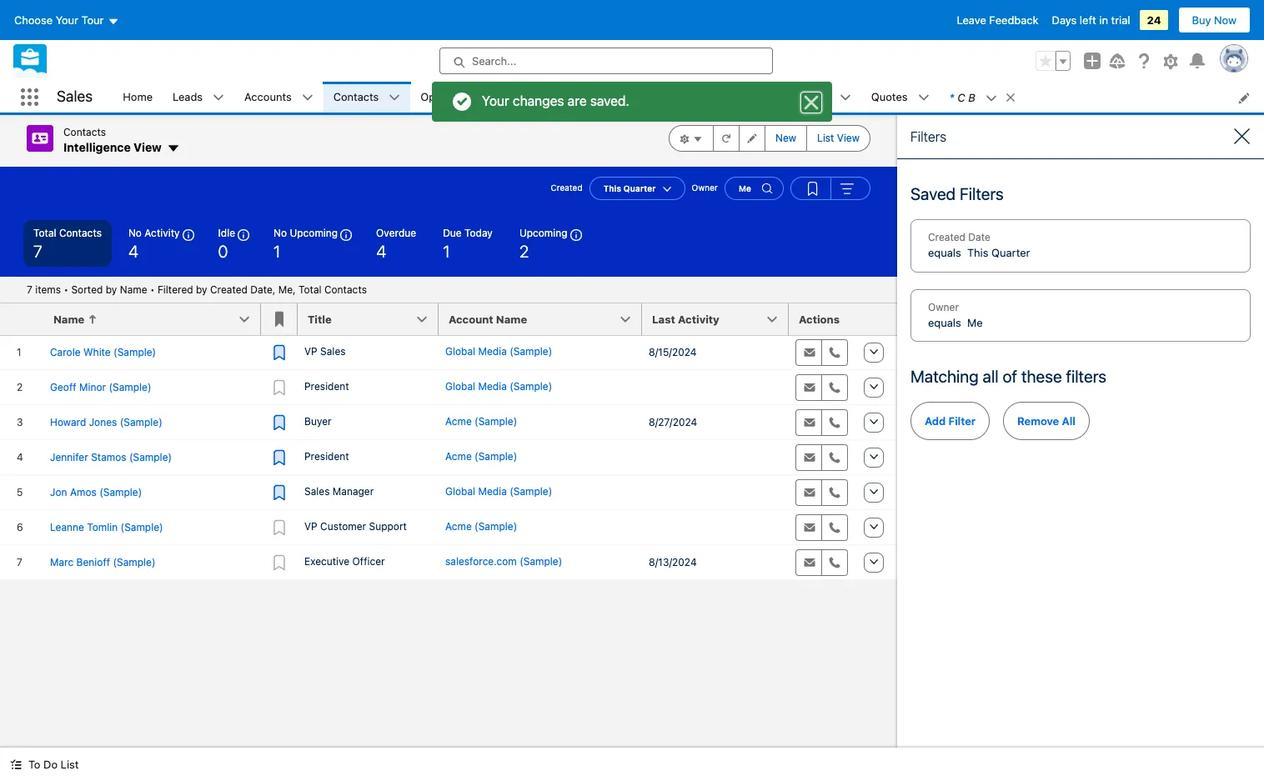 Task type: vqa. For each thing, say whether or not it's contained in the screenshot.


Task type: locate. For each thing, give the bounding box(es) containing it.
reports list item
[[780, 82, 861, 113]]

created date equals this quarter
[[928, 231, 1030, 259]]

2 president from the top
[[304, 450, 349, 462]]

1 horizontal spatial list
[[817, 132, 834, 144]]

vp
[[304, 345, 317, 357], [304, 520, 317, 532]]

list right new
[[817, 132, 834, 144]]

your down search...
[[482, 94, 509, 109]]

0 vertical spatial activity
[[145, 226, 180, 239]]

accounts
[[244, 90, 292, 103]]

0 vertical spatial sales
[[57, 88, 93, 105]]

equals inside created date equals this quarter
[[928, 246, 961, 259]]

text default image inside list item
[[1005, 92, 1016, 103]]

1 vp from the top
[[304, 345, 317, 357]]

row number image
[[0, 303, 43, 335]]

text default image inside accounts list item
[[302, 92, 313, 104]]

contacts up sorted
[[59, 226, 102, 239]]

0 horizontal spatial view
[[134, 140, 162, 154]]

1 down the no upcoming
[[274, 241, 281, 261]]

matching
[[911, 367, 979, 386]]

1 vertical spatial vp
[[304, 520, 317, 532]]

text default image down sorted
[[88, 315, 98, 325]]

2 vertical spatial sales
[[304, 485, 330, 497]]

saved filters
[[911, 184, 1004, 203]]

total contacts 7
[[33, 226, 102, 261]]

1 horizontal spatial upcoming
[[519, 226, 568, 239]]

0 horizontal spatial name
[[53, 312, 84, 326]]

view inside list view button
[[837, 132, 860, 144]]

title cell
[[298, 303, 449, 336]]

contacts right accounts list item
[[333, 90, 379, 103]]

view
[[837, 132, 860, 144], [134, 140, 162, 154]]

these
[[1021, 367, 1062, 386]]

name cell
[[43, 303, 271, 336]]

1 vertical spatial activity
[[678, 312, 720, 326]]

me button
[[725, 176, 784, 200]]

text default image left to on the left
[[10, 759, 22, 771]]

cell
[[642, 370, 789, 405], [642, 440, 789, 475], [642, 475, 789, 510], [642, 510, 789, 545]]

0 horizontal spatial total
[[33, 226, 56, 239]]

remove all
[[1017, 414, 1076, 428]]

text default image
[[213, 92, 224, 104], [302, 92, 313, 104], [840, 92, 851, 104], [918, 92, 929, 104], [985, 92, 997, 104], [10, 759, 22, 771]]

1 horizontal spatial quarter
[[992, 246, 1030, 259]]

text default image inside contacts 'list item'
[[389, 92, 401, 104]]

2 equals from the top
[[928, 316, 961, 329]]

1 vertical spatial group
[[669, 125, 871, 152]]

total
[[33, 226, 56, 239], [299, 283, 322, 296]]

1 equals from the top
[[928, 246, 961, 259]]

account name
[[449, 312, 527, 326]]

0 vertical spatial equals
[[928, 246, 961, 259]]

created
[[551, 183, 583, 193], [928, 231, 966, 244], [210, 283, 248, 296]]

0 vertical spatial me
[[739, 183, 751, 193]]

group down list view button
[[791, 176, 871, 200]]

executive
[[304, 555, 350, 567]]

text default image inside to do list button
[[10, 759, 22, 771]]

buy now
[[1192, 13, 1237, 27]]

• right items
[[64, 283, 68, 296]]

no for 1
[[274, 226, 287, 239]]

to do list button
[[0, 748, 89, 781]]

name right account
[[496, 312, 527, 326]]

days left in trial
[[1052, 13, 1130, 27]]

text default image left *
[[918, 92, 929, 104]]

7 up items
[[33, 241, 42, 261]]

1 horizontal spatial view
[[837, 132, 860, 144]]

president
[[304, 380, 349, 392], [304, 450, 349, 462]]

owner
[[692, 183, 718, 193], [928, 301, 959, 313]]

2 vp from the top
[[304, 520, 317, 532]]

leads
[[173, 90, 203, 103]]

0 horizontal spatial •
[[64, 283, 68, 296]]

no right total contacts 7
[[128, 226, 142, 239]]

b
[[968, 90, 975, 104]]

text default image right b
[[1005, 92, 1016, 103]]

group
[[1036, 51, 1071, 71], [669, 125, 871, 152], [791, 176, 871, 200]]

upcoming up me,
[[290, 226, 338, 239]]

activity for no activity
[[145, 226, 180, 239]]

0 horizontal spatial owner
[[692, 183, 718, 193]]

created left date
[[928, 231, 966, 244]]

sales manager
[[304, 485, 374, 497]]

text default image inside quotes list item
[[918, 92, 929, 104]]

me inside button
[[739, 183, 751, 193]]

owner left 'me' button
[[692, 183, 718, 193]]

sales left the manager
[[304, 485, 330, 497]]

* c b
[[949, 90, 975, 104]]

key performance indicators group
[[0, 220, 897, 276]]

last
[[652, 312, 675, 326]]

this inside created date equals this quarter
[[967, 246, 989, 259]]

text default image right 'reports'
[[840, 92, 851, 104]]

action image
[[856, 303, 897, 335]]

by right sorted
[[106, 283, 117, 296]]

list containing home
[[113, 82, 1264, 113]]

text default image right accounts
[[302, 92, 313, 104]]

feedback
[[989, 13, 1039, 27]]

0 vertical spatial 7
[[33, 241, 42, 261]]

1 • from the left
[[64, 283, 68, 296]]

0 horizontal spatial 4
[[128, 241, 138, 261]]

view right intelligence
[[134, 140, 162, 154]]

1 vertical spatial president
[[304, 450, 349, 462]]

vp down the title
[[304, 345, 317, 357]]

1 vertical spatial total
[[299, 283, 322, 296]]

1 horizontal spatial me
[[967, 316, 983, 329]]

total inside total contacts 7
[[33, 226, 56, 239]]

items
[[35, 283, 61, 296]]

0 horizontal spatial by
[[106, 283, 117, 296]]

list
[[817, 132, 834, 144], [61, 758, 79, 771]]

4 down overdue
[[376, 241, 386, 261]]

activity inside button
[[678, 312, 720, 326]]

in
[[1099, 13, 1108, 27]]

search...
[[472, 54, 517, 68]]

1 vertical spatial quarter
[[992, 246, 1030, 259]]

1 horizontal spatial this
[[967, 246, 989, 259]]

2 no from the left
[[274, 226, 287, 239]]

date,
[[250, 283, 276, 296]]

add
[[925, 414, 946, 428]]

4 down no activity
[[128, 241, 138, 261]]

officer
[[352, 555, 385, 567]]

3 cell from the top
[[642, 475, 789, 510]]

24
[[1147, 13, 1161, 27]]

name up name button on the top left of the page
[[120, 283, 147, 296]]

text default image
[[1005, 92, 1016, 103], [389, 92, 401, 104], [167, 142, 180, 155], [88, 315, 98, 325]]

quarter inside button
[[624, 183, 656, 193]]

1 horizontal spatial activity
[[678, 312, 720, 326]]

activity for last activity
[[678, 312, 720, 326]]

total right me,
[[299, 283, 322, 296]]

equals down saved
[[928, 246, 961, 259]]

new
[[776, 132, 796, 144]]

opportunities
[[421, 90, 490, 103]]

overdue 4
[[376, 226, 416, 261]]

contacts inside 'list item'
[[333, 90, 379, 103]]

quarter
[[624, 183, 656, 193], [992, 246, 1030, 259]]

0 vertical spatial quarter
[[624, 183, 656, 193]]

1 horizontal spatial •
[[150, 283, 155, 296]]

1 vertical spatial 7
[[27, 283, 32, 296]]

0 horizontal spatial activity
[[145, 226, 180, 239]]

0 vertical spatial list
[[817, 132, 834, 144]]

choose your tour button
[[13, 7, 120, 33]]

grid
[[0, 303, 897, 581]]

activity
[[145, 226, 180, 239], [678, 312, 720, 326]]

created left this quarter
[[551, 183, 583, 193]]

list view
[[817, 132, 860, 144]]

2 4 from the left
[[376, 241, 386, 261]]

dashboards list item
[[678, 82, 780, 113]]

activity up filtered
[[145, 226, 180, 239]]

0 vertical spatial vp
[[304, 345, 317, 357]]

1 horizontal spatial created
[[551, 183, 583, 193]]

important cell
[[261, 303, 298, 336]]

tour
[[81, 13, 104, 27]]

home
[[123, 90, 153, 103]]

activity inside "key performance indicators" "group"
[[145, 226, 180, 239]]

1 by from the left
[[106, 283, 117, 296]]

filters up date
[[960, 184, 1004, 203]]

name down sorted
[[53, 312, 84, 326]]

list
[[113, 82, 1264, 113]]

equals
[[928, 246, 961, 259], [928, 316, 961, 329]]

text default image right 'leads'
[[213, 92, 224, 104]]

text default image right b
[[985, 92, 997, 104]]

0 vertical spatial owner
[[692, 183, 718, 193]]

4
[[128, 241, 138, 261], [376, 241, 386, 261]]

your left tour
[[56, 13, 78, 27]]

7 left items
[[27, 283, 32, 296]]

sales down the title
[[320, 345, 346, 357]]

0 vertical spatial filters
[[911, 129, 947, 144]]

accounts link
[[234, 82, 302, 113]]

1 vertical spatial list
[[61, 758, 79, 771]]

days
[[1052, 13, 1077, 27]]

sorted
[[71, 283, 103, 296]]

1 horizontal spatial your
[[482, 94, 509, 109]]

total up items
[[33, 226, 56, 239]]

no
[[128, 226, 142, 239], [274, 226, 287, 239]]

president down buyer
[[304, 450, 349, 462]]

2 1 from the left
[[443, 241, 450, 261]]

left
[[1080, 13, 1096, 27]]

1 president from the top
[[304, 380, 349, 392]]

7
[[33, 241, 42, 261], [27, 283, 32, 296]]

me,
[[278, 283, 296, 296]]

0 horizontal spatial me
[[739, 183, 751, 193]]

account name button
[[439, 303, 642, 335]]

buyer
[[304, 415, 332, 427]]

upcoming up 2 on the left
[[519, 226, 568, 239]]

0 vertical spatial total
[[33, 226, 56, 239]]

vp left customer
[[304, 520, 317, 532]]

sales up intelligence
[[57, 88, 93, 105]]

2 vertical spatial created
[[210, 283, 248, 296]]

changes
[[513, 94, 564, 109]]

1 vertical spatial equals
[[928, 316, 961, 329]]

group up 'me' button
[[669, 125, 871, 152]]

add filter button
[[911, 402, 990, 440]]

1 vertical spatial owner
[[928, 301, 959, 313]]

group containing new
[[669, 125, 871, 152]]

vp for vp sales
[[304, 345, 317, 357]]

equals up matching
[[928, 316, 961, 329]]

group down days
[[1036, 51, 1071, 71]]

0 horizontal spatial list
[[61, 758, 79, 771]]

created inside created date equals this quarter
[[928, 231, 966, 244]]

1 horizontal spatial 7
[[33, 241, 42, 261]]

4 inside overdue 4
[[376, 241, 386, 261]]

text default image inside name button
[[88, 315, 98, 325]]

no upcoming
[[274, 226, 338, 239]]

0 horizontal spatial upcoming
[[290, 226, 338, 239]]

title
[[308, 312, 332, 326]]

0 vertical spatial president
[[304, 380, 349, 392]]

list item
[[939, 82, 1024, 113]]

filters down quotes list item
[[911, 129, 947, 144]]

overdue
[[376, 226, 416, 239]]

by right filtered
[[196, 283, 207, 296]]

me
[[739, 183, 751, 193], [967, 316, 983, 329]]

1 horizontal spatial 1
[[443, 241, 450, 261]]

text default image for accounts
[[302, 92, 313, 104]]

1 vertical spatial me
[[967, 316, 983, 329]]

0 horizontal spatial filters
[[911, 129, 947, 144]]

filter
[[949, 414, 976, 428]]

remove all button
[[1003, 402, 1090, 440]]

view down reports list item
[[837, 132, 860, 144]]

0 vertical spatial this
[[603, 183, 621, 193]]

0 horizontal spatial quarter
[[624, 183, 656, 193]]

all
[[983, 367, 999, 386]]

grid containing name
[[0, 303, 897, 581]]

created left date, at the left top
[[210, 283, 248, 296]]

all
[[1062, 414, 1076, 428]]

0 horizontal spatial your
[[56, 13, 78, 27]]

created for created date equals this quarter
[[928, 231, 966, 244]]

are
[[568, 94, 587, 109]]

1 vertical spatial sales
[[320, 345, 346, 357]]

text default image inside reports list item
[[840, 92, 851, 104]]

0 horizontal spatial 1
[[274, 241, 281, 261]]

1
[[274, 241, 281, 261], [443, 241, 450, 261]]

opportunities list item
[[411, 82, 521, 113]]

idle
[[218, 226, 235, 239]]

owner for owner
[[692, 183, 718, 193]]

buy now button
[[1178, 7, 1251, 33]]

list right do
[[61, 758, 79, 771]]

text default image left opportunities link
[[389, 92, 401, 104]]

1 vertical spatial your
[[482, 94, 509, 109]]

•
[[64, 283, 68, 296], [150, 283, 155, 296]]

contacts up 'title' button
[[324, 283, 367, 296]]

0 vertical spatial created
[[551, 183, 583, 193]]

owner inside owner equals me
[[928, 301, 959, 313]]

no right idle
[[274, 226, 287, 239]]

0 horizontal spatial no
[[128, 226, 142, 239]]

text default image inside leads list item
[[213, 92, 224, 104]]

your changes are saved.
[[482, 94, 630, 109]]

1 horizontal spatial 4
[[376, 241, 386, 261]]

1 horizontal spatial owner
[[928, 301, 959, 313]]

owner right action "image"
[[928, 301, 959, 313]]

1 horizontal spatial by
[[196, 283, 207, 296]]

owner for owner equals me
[[928, 301, 959, 313]]

2 upcoming from the left
[[519, 226, 568, 239]]

0 horizontal spatial 7
[[27, 283, 32, 296]]

view for intelligence view
[[134, 140, 162, 154]]

1 down due at the left of the page
[[443, 241, 450, 261]]

0 vertical spatial your
[[56, 13, 78, 27]]

text default image inside list item
[[985, 92, 997, 104]]

1 horizontal spatial no
[[274, 226, 287, 239]]

0 horizontal spatial this
[[603, 183, 621, 193]]

1 vertical spatial this
[[967, 246, 989, 259]]

1 no from the left
[[128, 226, 142, 239]]

1 vertical spatial filters
[[960, 184, 1004, 203]]

1 4 from the left
[[128, 241, 138, 261]]

activity right last
[[678, 312, 720, 326]]

2 horizontal spatial created
[[928, 231, 966, 244]]

• left filtered
[[150, 283, 155, 296]]

name button
[[43, 303, 261, 335]]

leave feedback link
[[957, 13, 1039, 27]]

president down vp sales
[[304, 380, 349, 392]]

1 vertical spatial created
[[928, 231, 966, 244]]



Task type: describe. For each thing, give the bounding box(es) containing it.
4 cell from the top
[[642, 510, 789, 545]]

text default image for quotes
[[918, 92, 929, 104]]

last activity button
[[642, 303, 789, 335]]

equals inside owner equals me
[[928, 316, 961, 329]]

now
[[1214, 13, 1237, 27]]

calendar list item
[[521, 82, 608, 113]]

1 horizontal spatial total
[[299, 283, 322, 296]]

quotes list item
[[861, 82, 939, 113]]

me inside owner equals me
[[967, 316, 983, 329]]

of
[[1003, 367, 1017, 386]]

your inside success alert dialog
[[482, 94, 509, 109]]

matching all of these filters
[[911, 367, 1107, 386]]

last activity cell
[[642, 303, 799, 336]]

1 horizontal spatial filters
[[960, 184, 1004, 203]]

add filter
[[925, 414, 976, 428]]

sales for sales
[[57, 88, 93, 105]]

this quarter
[[603, 183, 656, 193]]

7 items • sorted by name • filtered by created date, me, total contacts status
[[27, 283, 367, 296]]

do
[[43, 758, 58, 771]]

1 inside due today 1
[[443, 241, 450, 261]]

created for created
[[551, 183, 583, 193]]

success alert dialog
[[432, 82, 832, 122]]

intelligence
[[63, 140, 131, 154]]

due today 1
[[443, 226, 493, 261]]

dashboards
[[688, 90, 748, 103]]

leads link
[[163, 82, 213, 113]]

leave
[[957, 13, 986, 27]]

quotes
[[871, 90, 908, 103]]

1 horizontal spatial name
[[120, 283, 147, 296]]

*
[[949, 90, 954, 104]]

contacts list item
[[323, 82, 411, 113]]

filters
[[1066, 367, 1107, 386]]

account
[[449, 312, 493, 326]]

list item containing *
[[939, 82, 1024, 113]]

2 vertical spatial group
[[791, 176, 871, 200]]

last activity
[[652, 312, 720, 326]]

customer
[[320, 520, 366, 532]]

accounts list item
[[234, 82, 323, 113]]

list inside list view button
[[817, 132, 834, 144]]

today
[[465, 226, 493, 239]]

choose
[[14, 13, 53, 27]]

no activity
[[128, 226, 180, 239]]

text default image for leads
[[213, 92, 224, 104]]

no for 4
[[128, 226, 142, 239]]

this inside this quarter button
[[603, 183, 621, 193]]

2
[[519, 241, 529, 261]]

action cell
[[856, 303, 897, 336]]

0
[[218, 241, 228, 261]]

intelligence view
[[63, 140, 162, 154]]

saved
[[911, 184, 956, 203]]

0 horizontal spatial created
[[210, 283, 248, 296]]

executive officer
[[304, 555, 385, 567]]

title button
[[298, 303, 439, 335]]

2 • from the left
[[150, 283, 155, 296]]

2 cell from the top
[[642, 440, 789, 475]]

remove
[[1017, 414, 1059, 428]]

0 vertical spatial group
[[1036, 51, 1071, 71]]

8/27/2024
[[649, 416, 697, 428]]

list view button
[[806, 125, 871, 152]]

quotes link
[[861, 82, 918, 113]]

actions cell
[[789, 303, 856, 336]]

to
[[28, 758, 40, 771]]

7 items • sorted by name • filtered by created date, me, total contacts
[[27, 283, 367, 296]]

1 cell from the top
[[642, 370, 789, 405]]

sales for sales manager
[[304, 485, 330, 497]]

list inside to do list button
[[61, 758, 79, 771]]

account name cell
[[439, 303, 652, 336]]

quarter inside created date equals this quarter
[[992, 246, 1030, 259]]

reports
[[790, 90, 830, 103]]

calendar
[[531, 90, 577, 103]]

7 inside total contacts 7
[[33, 241, 42, 261]]

text default image for reports
[[840, 92, 851, 104]]

to do list
[[28, 758, 79, 771]]

choose your tour
[[14, 13, 104, 27]]

date
[[968, 231, 991, 244]]

2 horizontal spatial name
[[496, 312, 527, 326]]

opportunities link
[[411, 82, 500, 113]]

c
[[958, 90, 965, 104]]

contacts inside total contacts 7
[[59, 226, 102, 239]]

forecasts link
[[608, 82, 678, 113]]

buy
[[1192, 13, 1211, 27]]

owner equals me
[[928, 301, 983, 329]]

text default image down leads "link"
[[167, 142, 180, 155]]

1 1 from the left
[[274, 241, 281, 261]]

calendar link
[[521, 82, 587, 113]]

contacts up intelligence
[[63, 126, 106, 138]]

contacts link
[[323, 82, 389, 113]]

this quarter button
[[589, 176, 685, 200]]

manager
[[333, 485, 374, 497]]

trial
[[1111, 13, 1130, 27]]

vp sales
[[304, 345, 346, 357]]

search... button
[[439, 48, 773, 74]]

vp customer support
[[304, 520, 407, 532]]

8/13/2024
[[649, 556, 697, 568]]

2 by from the left
[[196, 283, 207, 296]]

leads list item
[[163, 82, 234, 113]]

forecasts
[[618, 90, 668, 103]]

support
[[369, 520, 407, 532]]

actions
[[799, 312, 840, 326]]

view for list view
[[837, 132, 860, 144]]

saved.
[[590, 94, 630, 109]]

filtered
[[158, 283, 193, 296]]

vp for vp customer support
[[304, 520, 317, 532]]

your inside dropdown button
[[56, 13, 78, 27]]

dashboards link
[[678, 82, 758, 113]]

8/15/2024
[[649, 346, 697, 358]]

due
[[443, 226, 462, 239]]

row number cell
[[0, 303, 43, 336]]

new button
[[765, 125, 807, 152]]

1 upcoming from the left
[[290, 226, 338, 239]]

home link
[[113, 82, 163, 113]]



